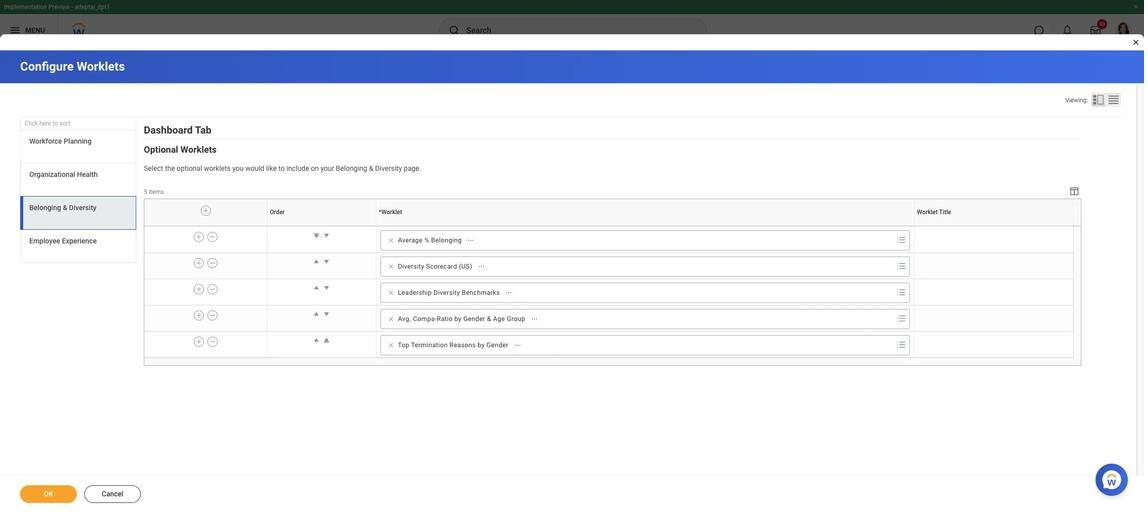 Task type: locate. For each thing, give the bounding box(es) containing it.
diversity scorecard (us), press delete to clear value. option
[[384, 261, 490, 273]]

3 row element from the top
[[144, 253, 1073, 279]]

0 horizontal spatial &
[[63, 204, 67, 212]]

3 minus image from the top
[[209, 285, 216, 294]]

minus image for leadership
[[209, 285, 216, 294]]

1 minus image from the top
[[209, 233, 216, 242]]

employee experience
[[29, 237, 97, 245]]

plus image for worklet
[[202, 207, 210, 216]]

x small image for average % belonging
[[386, 236, 396, 246]]

0 vertical spatial x small image
[[386, 236, 396, 246]]

by inside option
[[478, 342, 485, 349]]

by right ratio
[[454, 315, 462, 323]]

1 vertical spatial to
[[278, 165, 285, 173]]

diversity down average
[[398, 263, 424, 270]]

avg. compa-ratio by gender & age group element
[[398, 315, 525, 324]]

cancel button
[[84, 486, 141, 504]]

1 vertical spatial &
[[63, 204, 67, 212]]

sort
[[59, 120, 70, 127]]

x small image left leadership
[[386, 288, 396, 298]]

related actions image up 'group'
[[505, 290, 512, 297]]

2 horizontal spatial &
[[487, 315, 491, 323]]

4 row element from the top
[[144, 279, 1073, 306]]

prompts image for average % belonging
[[895, 234, 907, 246]]

plus image
[[202, 207, 210, 216], [195, 259, 202, 268], [195, 285, 202, 294]]

include
[[286, 165, 309, 173]]

2 vertical spatial belonging
[[431, 237, 462, 244]]

related actions image inside diversity scorecard (us), press delete to clear value. option
[[478, 263, 485, 270]]

belonging right %
[[431, 237, 462, 244]]

row element containing leadership diversity benchmarks
[[144, 279, 1073, 306]]

group
[[507, 315, 525, 323]]

1 horizontal spatial worklets
[[180, 144, 217, 155]]

caret up image up caret up image
[[311, 283, 321, 293]]

minus image
[[209, 233, 216, 242], [209, 259, 216, 268], [209, 285, 216, 294], [209, 311, 216, 320], [209, 338, 216, 347]]

&
[[369, 165, 373, 173], [63, 204, 67, 212], [487, 315, 491, 323]]

5 minus image from the top
[[209, 338, 216, 347]]

diversity scorecard (us)
[[398, 263, 472, 270]]

by
[[454, 315, 462, 323], [478, 342, 485, 349]]

worklets
[[77, 60, 125, 74], [180, 144, 217, 155]]

click
[[25, 120, 38, 127]]

optional worklets group
[[144, 144, 1081, 366]]

5 items
[[144, 189, 164, 196]]

5
[[144, 189, 147, 196]]

row element containing top termination reasons by gender
[[144, 332, 1073, 358]]

compa-
[[413, 315, 437, 323]]

1 vertical spatial by
[[478, 342, 485, 349]]

1 vertical spatial plus image
[[195, 311, 202, 320]]

click here to sort button
[[20, 117, 136, 130]]

ok button
[[20, 486, 77, 504]]

to
[[53, 120, 58, 127], [278, 165, 285, 173]]

5 row element from the top
[[144, 306, 1073, 332]]

implementation preview -   adeptai_dpt1
[[4, 4, 110, 11]]

0 horizontal spatial by
[[454, 315, 462, 323]]

click here to sort
[[25, 120, 70, 127]]

x small image
[[386, 236, 396, 246], [386, 288, 396, 298], [386, 341, 396, 351]]

0 horizontal spatial belonging
[[29, 204, 61, 212]]

caret up image down caret bottom 'icon'
[[311, 257, 321, 267]]

implementation preview -   adeptai_dpt1 banner
[[0, 0, 1144, 46]]

leadership diversity benchmarks
[[398, 289, 500, 297]]

1 vertical spatial plus image
[[195, 259, 202, 268]]

configure worklets dialog
[[0, 0, 1144, 513]]

gender inside option
[[487, 342, 508, 349]]

2 caret up image from the top
[[311, 283, 321, 293]]

2 plus image from the top
[[195, 311, 202, 320]]

caret down image
[[321, 231, 332, 241], [321, 257, 332, 267], [321, 283, 332, 293]]

2 vertical spatial x small image
[[386, 341, 396, 351]]

3 caret down image from the top
[[321, 283, 332, 293]]

1 vertical spatial gender
[[487, 342, 508, 349]]

caret down image up caret down icon
[[321, 283, 332, 293]]

caret down image down caret bottom 'icon'
[[321, 257, 332, 267]]

related actions image up (us)
[[467, 237, 474, 244]]

diversity inside navigation pane region
[[69, 204, 96, 212]]

2 vertical spatial &
[[487, 315, 491, 323]]

1 vertical spatial title
[[994, 226, 995, 227]]

diversity up ratio
[[434, 289, 460, 297]]

plus image for average % belonging
[[195, 233, 202, 242]]

1 horizontal spatial order
[[321, 226, 322, 227]]

0 vertical spatial plus image
[[202, 207, 210, 216]]

plus image
[[195, 233, 202, 242], [195, 311, 202, 320], [195, 338, 202, 347]]

cancel
[[102, 491, 123, 499]]

6 row element from the top
[[144, 332, 1073, 358]]

0 vertical spatial &
[[369, 165, 373, 173]]

caret down image down order column header
[[321, 231, 332, 241]]

related actions image for average % belonging
[[467, 237, 474, 244]]

0 vertical spatial gender
[[463, 315, 485, 323]]

x small image left diversity scorecard (us) element
[[386, 262, 396, 272]]

gender left "age"
[[463, 315, 485, 323]]

title
[[939, 209, 951, 216], [994, 226, 995, 227]]

x small image for diversity scorecard (us)
[[386, 262, 396, 272]]

average % belonging element
[[398, 236, 462, 245]]

related actions image for diversity scorecard (us)
[[478, 263, 485, 270]]

gender left related actions icon
[[487, 342, 508, 349]]

order for order worklet worklet title
[[321, 226, 322, 227]]

workday assistant region
[[1096, 460, 1132, 497]]

belonging up 'employee'
[[29, 204, 61, 212]]

0 vertical spatial worklets
[[77, 60, 125, 74]]

caret down image for average
[[321, 231, 332, 241]]

order down select the optional worklets you would like to include on your belonging & diversity page.
[[270, 209, 285, 216]]

0 horizontal spatial to
[[53, 120, 58, 127]]

3 caret up image from the top
[[311, 336, 321, 346]]

x small image left average
[[386, 236, 396, 246]]

by inside option
[[454, 315, 462, 323]]

to inside click here to sort 'popup button'
[[53, 120, 58, 127]]

0 vertical spatial to
[[53, 120, 58, 127]]

related actions image inside avg. compa-ratio by gender & age group, press delete to clear value. option
[[531, 316, 538, 323]]

ok
[[44, 491, 53, 499]]

2 horizontal spatial belonging
[[431, 237, 462, 244]]

related actions image inside leadership diversity benchmarks, press delete to clear value. 'option'
[[505, 290, 512, 297]]

1 vertical spatial belonging
[[29, 204, 61, 212]]

caret up image for top termination reasons by gender
[[311, 336, 321, 346]]

organizational
[[29, 171, 75, 179]]

0 vertical spatial caret down image
[[321, 231, 332, 241]]

like
[[266, 165, 277, 173]]

2 row element from the top
[[144, 227, 1073, 253]]

row element
[[144, 199, 1075, 226], [144, 227, 1073, 253], [144, 253, 1073, 279], [144, 279, 1073, 306], [144, 306, 1073, 332], [144, 332, 1073, 358]]

0 vertical spatial caret up image
[[311, 257, 321, 267]]

x small image inside leadership diversity benchmarks, press delete to clear value. 'option'
[[386, 288, 396, 298]]

gender
[[463, 315, 485, 323], [487, 342, 508, 349]]

2 vertical spatial plus image
[[195, 338, 202, 347]]

health
[[77, 171, 98, 179]]

0 horizontal spatial worklets
[[77, 60, 125, 74]]

navigation pane region
[[20, 117, 136, 266]]

1 x small image from the top
[[386, 236, 396, 246]]

0 vertical spatial belonging
[[336, 165, 367, 173]]

belonging
[[336, 165, 367, 173], [29, 204, 61, 212], [431, 237, 462, 244]]

benchmarks
[[462, 289, 500, 297]]

0 vertical spatial by
[[454, 315, 462, 323]]

0 vertical spatial order
[[270, 209, 285, 216]]

worklet
[[381, 209, 402, 216], [917, 209, 938, 216], [644, 226, 646, 227], [992, 226, 994, 227]]

belonging right your
[[336, 165, 367, 173]]

to right like
[[278, 165, 285, 173]]

top termination reasons by gender
[[398, 342, 508, 349]]

order
[[270, 209, 285, 216], [321, 226, 322, 227]]

1 vertical spatial caret up image
[[311, 283, 321, 293]]

leadership diversity benchmarks, press delete to clear value. option
[[384, 287, 518, 299]]

caret top image
[[321, 336, 332, 346]]

related actions image for avg. compa-ratio by gender & age group
[[531, 316, 538, 323]]

worklet title column header
[[914, 226, 1073, 227]]

2 vertical spatial plus image
[[195, 285, 202, 294]]

configure worklets
[[20, 60, 125, 74]]

1 horizontal spatial gender
[[487, 342, 508, 349]]

x small image for avg. compa-ratio by gender & age group
[[386, 314, 396, 324]]

0 vertical spatial plus image
[[195, 233, 202, 242]]

caret up image for leadership diversity benchmarks
[[311, 283, 321, 293]]

row element containing average % belonging
[[144, 227, 1073, 253]]

gender inside option
[[463, 315, 485, 323]]

caret up image down caret up image
[[311, 336, 321, 346]]

3 x small image from the top
[[386, 341, 396, 351]]

avg.
[[398, 315, 411, 323]]

& left "age"
[[487, 315, 491, 323]]

1 caret down image from the top
[[321, 231, 332, 241]]

2 vertical spatial caret up image
[[311, 336, 321, 346]]

1 vertical spatial caret down image
[[321, 257, 332, 267]]

1 plus image from the top
[[195, 233, 202, 242]]

order up caret bottom 'icon'
[[321, 226, 322, 227]]

worklets
[[204, 165, 231, 173]]

row element containing avg. compa-ratio by gender & age group
[[144, 306, 1073, 332]]

dashboard
[[144, 124, 193, 136]]

1 row element from the top
[[144, 199, 1075, 226]]

list box
[[20, 130, 136, 264]]

0 horizontal spatial title
[[939, 209, 951, 216]]

3 plus image from the top
[[195, 338, 202, 347]]

prompts image
[[895, 234, 907, 246], [895, 260, 907, 272], [895, 287, 907, 299], [895, 313, 907, 325], [895, 339, 907, 351]]

employee
[[29, 237, 60, 245]]

implementation
[[4, 4, 47, 11]]

items
[[149, 189, 164, 196]]

3 prompts image from the top
[[895, 287, 907, 299]]

diversity scorecard (us) element
[[398, 262, 472, 271]]

belonging inside option
[[431, 237, 462, 244]]

related actions image right (us)
[[478, 263, 485, 270]]

row element containing order
[[144, 199, 1075, 226]]

diversity
[[375, 165, 402, 173], [69, 204, 96, 212], [398, 263, 424, 270], [434, 289, 460, 297]]

1 horizontal spatial by
[[478, 342, 485, 349]]

avg. compa-ratio by gender & age group, press delete to clear value. option
[[384, 313, 543, 325]]

to left sort
[[53, 120, 58, 127]]

1 horizontal spatial title
[[994, 226, 995, 227]]

related actions image
[[514, 342, 521, 349]]

1 x small image from the top
[[386, 262, 396, 272]]

close configure worklets image
[[1132, 38, 1140, 46]]

Toggle to Grid view radio
[[1106, 93, 1121, 107]]

by right reasons
[[478, 342, 485, 349]]

caret down image for leadership
[[321, 283, 332, 293]]

optional worklets button
[[144, 144, 217, 155]]

diversity inside option
[[398, 263, 424, 270]]

worklets inside group
[[180, 144, 217, 155]]

& down organizational health
[[63, 204, 67, 212]]

& left 'page.'
[[369, 165, 373, 173]]

*
[[379, 209, 381, 216]]

%
[[424, 237, 429, 244]]

termination
[[411, 342, 448, 349]]

0 horizontal spatial order
[[270, 209, 285, 216]]

0 horizontal spatial gender
[[463, 315, 485, 323]]

x small image inside average % belonging, press delete to clear value. option
[[386, 236, 396, 246]]

2 prompts image from the top
[[895, 260, 907, 272]]

2 x small image from the top
[[386, 288, 396, 298]]

related actions image inside average % belonging, press delete to clear value. option
[[467, 237, 474, 244]]

diversity up experience
[[69, 204, 96, 212]]

workforce planning
[[29, 137, 92, 145]]

2 x small image from the top
[[386, 314, 396, 324]]

related actions image right 'group'
[[531, 316, 538, 323]]

x small image left top
[[386, 341, 396, 351]]

x small image left avg.
[[386, 314, 396, 324]]

caret up image
[[311, 257, 321, 267], [311, 283, 321, 293], [311, 336, 321, 346]]

preview
[[48, 4, 70, 11]]

minus image for average
[[209, 233, 216, 242]]

1 horizontal spatial to
[[278, 165, 285, 173]]

reasons
[[450, 342, 476, 349]]

5 prompts image from the top
[[895, 339, 907, 351]]

average
[[398, 237, 423, 244]]

1 vertical spatial worklets
[[180, 144, 217, 155]]

related actions image
[[467, 237, 474, 244], [478, 263, 485, 270], [505, 290, 512, 297], [531, 316, 538, 323]]

1 vertical spatial order
[[321, 226, 322, 227]]

Toggle to List Detail view radio
[[1091, 93, 1106, 107]]

2 vertical spatial caret down image
[[321, 283, 332, 293]]

0 vertical spatial x small image
[[386, 262, 396, 272]]

x small image
[[386, 262, 396, 272], [386, 314, 396, 324]]

1 vertical spatial x small image
[[386, 314, 396, 324]]

prompts image for top termination reasons by gender
[[895, 339, 907, 351]]

by for ratio
[[454, 315, 462, 323]]

1 vertical spatial x small image
[[386, 288, 396, 298]]

diversity inside 'option'
[[434, 289, 460, 297]]

1 prompts image from the top
[[895, 234, 907, 246]]

list box containing workforce planning
[[20, 130, 136, 264]]

4 prompts image from the top
[[895, 313, 907, 325]]



Task type: vqa. For each thing, say whether or not it's contained in the screenshot.
Officer inside the Business Title Element
no



Task type: describe. For each thing, give the bounding box(es) containing it.
plus image for top termination reasons by gender
[[195, 338, 202, 347]]

would
[[245, 165, 264, 173]]

configure
[[20, 60, 74, 74]]

profile logan mcneil element
[[1110, 19, 1138, 41]]

prompts image for leadership diversity benchmarks
[[895, 287, 907, 299]]

notifications large image
[[1062, 25, 1072, 35]]

worklets for optional worklets
[[180, 144, 217, 155]]

worklet title
[[917, 209, 951, 216]]

the
[[165, 165, 175, 173]]

you
[[232, 165, 244, 173]]

select the optional worklets you would like to include on your belonging & diversity page.
[[144, 165, 421, 173]]

average % belonging
[[398, 237, 462, 244]]

-
[[71, 4, 73, 11]]

to inside optional worklets group
[[278, 165, 285, 173]]

dashboard tab
[[144, 124, 211, 136]]

experience
[[62, 237, 97, 245]]

diversity left 'page.'
[[375, 165, 402, 173]]

configure worklets main content
[[0, 50, 1144, 513]]

planning
[[64, 137, 92, 145]]

your
[[321, 165, 334, 173]]

average % belonging, press delete to clear value. option
[[384, 235, 479, 247]]

inbox large image
[[1091, 25, 1101, 35]]

belonging & diversity
[[29, 204, 96, 212]]

0 vertical spatial title
[[939, 209, 951, 216]]

* worklet
[[379, 209, 402, 216]]

1 horizontal spatial &
[[369, 165, 373, 173]]

gender for reasons
[[487, 342, 508, 349]]

order column header
[[267, 226, 376, 227]]

on
[[311, 165, 319, 173]]

avg. compa-ratio by gender & age group
[[398, 315, 525, 323]]

optional
[[144, 144, 178, 155]]

x small image for top termination reasons by gender
[[386, 341, 396, 351]]

prompts image for avg. compa-ratio by gender & age group
[[895, 313, 907, 325]]

prompts image for diversity scorecard (us)
[[895, 260, 907, 272]]

caret down image
[[321, 309, 332, 319]]

top termination reasons by gender, press delete to clear value. option
[[384, 340, 526, 352]]

& inside list box
[[63, 204, 67, 212]]

plus image for leadership diversity benchmarks
[[195, 285, 202, 294]]

x small image for leadership diversity benchmarks
[[386, 288, 396, 298]]

& inside avg. compa-ratio by gender & age group element
[[487, 315, 491, 323]]

belonging inside list box
[[29, 204, 61, 212]]

related actions image for leadership diversity benchmarks
[[505, 290, 512, 297]]

gender for ratio
[[463, 315, 485, 323]]

top termination reasons by gender element
[[398, 341, 508, 350]]

optional
[[177, 165, 202, 173]]

viewing:
[[1065, 97, 1088, 104]]

search image
[[448, 24, 460, 36]]

page.
[[404, 165, 421, 173]]

optional worklets
[[144, 144, 217, 155]]

top
[[398, 342, 409, 349]]

1 caret up image from the top
[[311, 257, 321, 267]]

click to view/edit grid preferences image
[[1069, 186, 1080, 197]]

organizational health
[[29, 171, 98, 179]]

viewing: option group
[[1065, 93, 1124, 109]]

order for order
[[270, 209, 285, 216]]

age
[[493, 315, 505, 323]]

1 horizontal spatial belonging
[[336, 165, 367, 173]]

by for reasons
[[478, 342, 485, 349]]

tab
[[195, 124, 211, 136]]

caret bottom image
[[311, 231, 321, 241]]

2 caret down image from the top
[[321, 257, 332, 267]]

worklet column header
[[376, 226, 914, 227]]

here
[[39, 120, 51, 127]]

2 minus image from the top
[[209, 259, 216, 268]]

leadership diversity benchmarks element
[[398, 289, 500, 298]]

worklets for configure worklets
[[77, 60, 125, 74]]

leadership
[[398, 289, 432, 297]]

scorecard
[[426, 263, 457, 270]]

ratio
[[437, 315, 453, 323]]

caret up image
[[311, 309, 321, 319]]

close environment banner image
[[1133, 4, 1139, 10]]

workforce
[[29, 137, 62, 145]]

(us)
[[459, 263, 472, 270]]

4 minus image from the top
[[209, 311, 216, 320]]

row element containing diversity scorecard (us)
[[144, 253, 1073, 279]]

list box inside configure worklets main content
[[20, 130, 136, 264]]

order worklet worklet title
[[321, 226, 995, 227]]

select
[[144, 165, 163, 173]]

adeptai_dpt1
[[75, 4, 110, 11]]

minus image for top
[[209, 338, 216, 347]]



